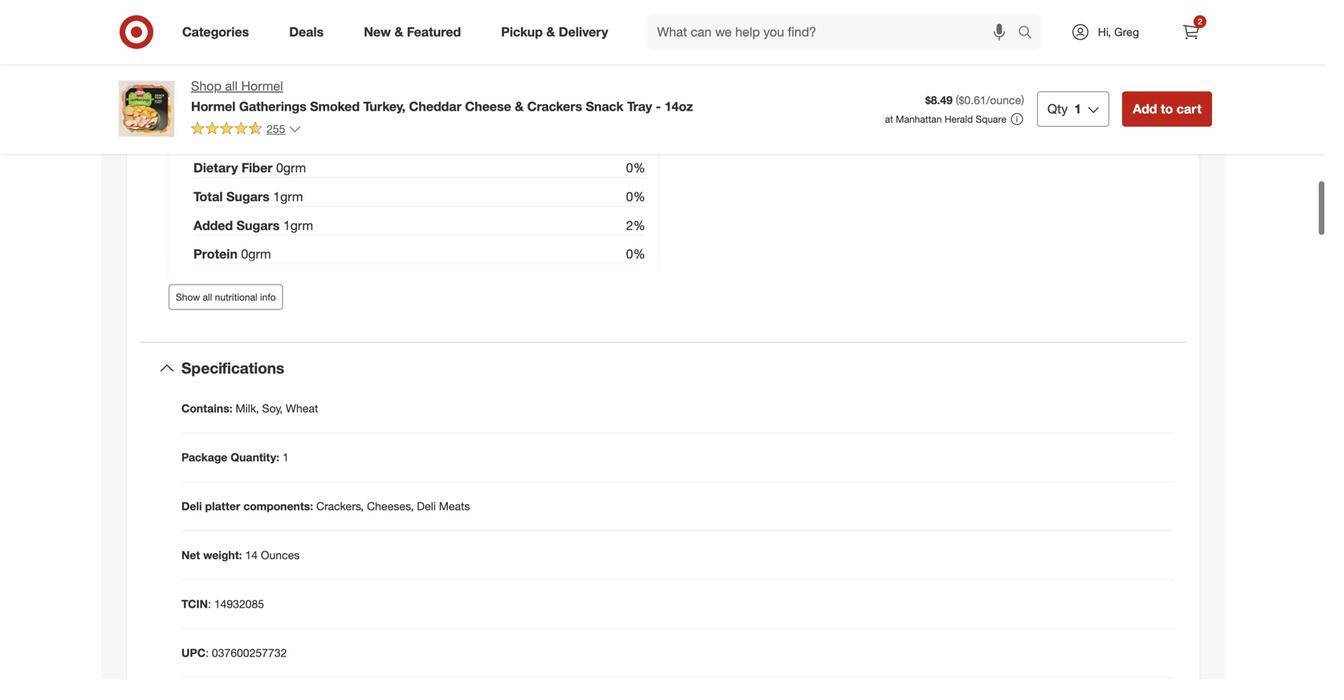 Task type: describe. For each thing, give the bounding box(es) containing it.
1 right qty
[[1074, 101, 1081, 117]]

tcin
[[181, 598, 208, 612]]

hi, greg
[[1098, 25, 1139, 39]]

deals link
[[275, 14, 344, 50]]

0% for total sugars 1 grm
[[626, 189, 645, 205]]

total for total sugars 1 grm
[[193, 189, 223, 205]]

14
[[245, 549, 258, 563]]

$8.49
[[925, 93, 953, 107]]

0 for grm
[[241, 247, 248, 262]]

8%
[[626, 103, 645, 118]]

components:
[[243, 500, 313, 514]]

2
[[1198, 16, 1202, 26]]

0 for mg
[[267, 74, 274, 90]]

cholesterol
[[193, 74, 264, 90]]

14oz
[[664, 99, 693, 114]]

protein
[[193, 247, 238, 262]]

cheeses,
[[367, 500, 414, 514]]

wheat.
[[856, 119, 894, 135]]

specifications
[[181, 359, 284, 378]]

all for show
[[203, 291, 212, 303]]

cheddar
[[409, 99, 462, 114]]

$0.61
[[959, 93, 986, 107]]

carbohydrate
[[226, 131, 310, 147]]

grm for dietary fiber 0 grm
[[283, 160, 306, 176]]

at manhattan herald square
[[885, 113, 1006, 125]]

to
[[1161, 101, 1173, 117]]

sugars for added sugars
[[236, 218, 280, 233]]

dietary fiber 0 grm
[[193, 160, 306, 176]]

add to cart
[[1133, 101, 1202, 117]]

dietary
[[193, 160, 238, 176]]

total sugars 1 grm
[[193, 189, 303, 205]]

contains: milk, soy, wheat
[[181, 402, 318, 416]]

nutritional
[[215, 291, 257, 303]]

warnings:
[[757, 96, 818, 111]]

qty 1
[[1047, 101, 1081, 117]]

net weight: 14 ounces
[[181, 549, 300, 563]]

3%
[[626, 16, 645, 32]]

gatherings
[[239, 99, 306, 114]]

categories link
[[169, 14, 269, 50]]

pickup
[[501, 24, 543, 40]]

info
[[260, 291, 276, 303]]

package quantity: 1
[[181, 451, 289, 465]]

contains: inside "allergens & warnings: crackers:  contains: milk, soy, wheat."
[[742, 119, 797, 135]]

grm for added sugars 1 grm
[[290, 218, 313, 233]]

cart
[[1177, 101, 1202, 117]]

total carbohydrate
[[193, 131, 310, 147]]

milk,
[[801, 119, 827, 135]]

1 for added sugars 1 grm
[[283, 218, 290, 233]]

add to cart button
[[1122, 92, 1212, 127]]

mg for sodium 180 mg
[[265, 103, 283, 118]]

package
[[181, 451, 227, 465]]

& inside shop all hormel hormel gatherings smoked turkey, cheddar cheese & crackers snack tray - 14oz
[[515, 99, 524, 114]]

1 0% from the top
[[626, 45, 645, 61]]

/ounce
[[986, 93, 1021, 107]]

shop all hormel hormel gatherings smoked turkey, cheddar cheese & crackers snack tray - 14oz
[[191, 78, 693, 114]]

added sugars 1 grm
[[193, 218, 313, 233]]

search button
[[1011, 14, 1049, 53]]

)
[[1021, 93, 1024, 107]]

crackers:
[[684, 119, 739, 135]]

mg for cholesterol 0 mg
[[274, 74, 293, 90]]

1 for package quantity: 1
[[283, 451, 289, 465]]

total for total carbohydrate
[[193, 131, 223, 147]]

wheat
[[286, 402, 318, 416]]

grm for saturated fat 0.5 grm
[[297, 16, 320, 32]]

What can we help you find? suggestions appear below search field
[[647, 14, 1022, 50]]

fat
[[257, 16, 276, 32]]

milk,
[[236, 402, 259, 416]]

14932085
[[214, 598, 264, 612]]

deals
[[289, 24, 324, 40]]

upc
[[181, 647, 206, 661]]

& for featured
[[394, 24, 403, 40]]

0.5
[[279, 16, 297, 32]]

weight:
[[203, 549, 242, 563]]

new & featured
[[364, 24, 461, 40]]

fiber
[[241, 160, 273, 176]]

grm down added sugars 1 grm
[[248, 247, 271, 262]]

at
[[885, 113, 893, 125]]

cholesterol 0 mg
[[193, 74, 293, 90]]

& for delivery
[[546, 24, 555, 40]]

shop
[[191, 78, 221, 94]]

add
[[1133, 101, 1157, 117]]

255 link
[[191, 121, 301, 140]]

crackers
[[527, 99, 582, 114]]

show
[[176, 291, 200, 303]]



Task type: vqa. For each thing, say whether or not it's contained in the screenshot.
'Total Carbohydrate'
yes



Task type: locate. For each thing, give the bounding box(es) containing it.
1 vertical spatial sugars
[[236, 218, 280, 233]]

soy,
[[831, 119, 852, 135]]

1 vertical spatial mg
[[265, 103, 283, 118]]

0 vertical spatial total
[[193, 131, 223, 147]]

sugars down dietary fiber 0 grm
[[226, 189, 269, 205]]

image of hormel gatherings smoked turkey, cheddar cheese & crackers snack tray - 14oz image
[[114, 77, 178, 141]]

0 vertical spatial all
[[225, 78, 238, 94]]

all inside button
[[203, 291, 212, 303]]

smoked
[[310, 99, 360, 114]]

& right allergens
[[745, 96, 754, 111]]

search
[[1011, 26, 1049, 41]]

0 up gatherings
[[267, 74, 274, 90]]

show all nutritional info button
[[169, 285, 283, 310]]

: left 14932085
[[208, 598, 211, 612]]

2 total from the top
[[193, 189, 223, 205]]

1 total from the top
[[193, 131, 223, 147]]

hormel up gatherings
[[241, 78, 283, 94]]

grm for total sugars 1 grm
[[280, 189, 303, 205]]

deli platter components: crackers, cheeses, deli meats
[[181, 500, 470, 514]]

0
[[267, 74, 274, 90], [276, 160, 283, 176], [241, 247, 248, 262]]

0% for dietary fiber 0 grm
[[626, 160, 645, 176]]

featured
[[407, 24, 461, 40]]

1 vertical spatial contains:
[[181, 402, 232, 416]]

protein 0 grm
[[193, 247, 271, 262]]

0 horizontal spatial deli
[[181, 500, 202, 514]]

255
[[266, 122, 285, 136]]

0 right protein at the top of the page
[[241, 247, 248, 262]]

pickup & delivery link
[[487, 14, 628, 50]]

& inside "allergens & warnings: crackers:  contains: milk, soy, wheat."
[[745, 96, 754, 111]]

tcin : 14932085
[[181, 598, 264, 612]]

total up dietary
[[193, 131, 223, 147]]

all
[[225, 78, 238, 94], [203, 291, 212, 303]]

2 horizontal spatial 0
[[276, 160, 283, 176]]

sugars for total sugars
[[226, 189, 269, 205]]

0 horizontal spatial contains:
[[181, 402, 232, 416]]

$8.49 ( $0.61 /ounce )
[[925, 93, 1024, 107]]

0 horizontal spatial hormel
[[191, 99, 235, 114]]

sugars
[[226, 189, 269, 205], [236, 218, 280, 233]]

0 vertical spatial sugars
[[226, 189, 269, 205]]

1 vertical spatial total
[[193, 189, 223, 205]]

sugars down total sugars 1 grm
[[236, 218, 280, 233]]

037600257732
[[212, 647, 287, 661]]

specifications button
[[140, 343, 1186, 394]]

0%
[[626, 45, 645, 61], [626, 160, 645, 176], [626, 189, 645, 205], [626, 247, 645, 262]]

& for warnings:
[[745, 96, 754, 111]]

grm down total sugars 1 grm
[[290, 218, 313, 233]]

hormel
[[241, 78, 283, 94], [191, 99, 235, 114]]

deli
[[181, 500, 202, 514], [417, 500, 436, 514]]

all for shop
[[225, 78, 238, 94]]

mg up gatherings
[[274, 74, 293, 90]]

pickup & delivery
[[501, 24, 608, 40]]

0 right fiber
[[276, 160, 283, 176]]

& right pickup
[[546, 24, 555, 40]]

deli left platter
[[181, 500, 202, 514]]

1 vertical spatial hormel
[[191, 99, 235, 114]]

4 0% from the top
[[626, 247, 645, 262]]

1 horizontal spatial all
[[225, 78, 238, 94]]

2%
[[626, 218, 645, 233]]

: for upc
[[206, 647, 209, 661]]

1 horizontal spatial hormel
[[241, 78, 283, 94]]

2 deli from the left
[[417, 500, 436, 514]]

1 horizontal spatial contains:
[[742, 119, 797, 135]]

1
[[1074, 101, 1081, 117], [273, 189, 280, 205], [283, 218, 290, 233], [283, 451, 289, 465]]

0 horizontal spatial all
[[203, 291, 212, 303]]

0 vertical spatial hormel
[[241, 78, 283, 94]]

1 vertical spatial :
[[206, 647, 209, 661]]

& right cheese on the left top of the page
[[515, 99, 524, 114]]

net
[[181, 549, 200, 563]]

turkey,
[[363, 99, 405, 114]]

categories
[[182, 24, 249, 40]]

1 down total sugars 1 grm
[[283, 218, 290, 233]]

1 for total sugars 1 grm
[[273, 189, 280, 205]]

mg
[[274, 74, 293, 90], [265, 103, 283, 118]]

sodium
[[193, 103, 240, 118]]

all inside shop all hormel hormel gatherings smoked turkey, cheddar cheese & crackers snack tray - 14oz
[[225, 78, 238, 94]]

cheese
[[465, 99, 511, 114]]

0% for protein 0 grm
[[626, 247, 645, 262]]

crackers,
[[316, 500, 364, 514]]

1 vertical spatial all
[[203, 291, 212, 303]]

manhattan
[[896, 113, 942, 125]]

show all nutritional info
[[176, 291, 276, 303]]

2 vertical spatial 0
[[241, 247, 248, 262]]

contains: left milk,
[[181, 402, 232, 416]]

allergens
[[684, 96, 741, 111]]

0 vertical spatial contains:
[[742, 119, 797, 135]]

contains: down warnings:
[[742, 119, 797, 135]]

grm
[[297, 16, 320, 32], [283, 160, 306, 176], [280, 189, 303, 205], [290, 218, 313, 233], [248, 247, 271, 262]]

platter
[[205, 500, 240, 514]]

upc : 037600257732
[[181, 647, 287, 661]]

all right shop
[[225, 78, 238, 94]]

0 horizontal spatial 0
[[241, 247, 248, 262]]

1 deli from the left
[[181, 500, 202, 514]]

hi,
[[1098, 25, 1111, 39]]

added
[[193, 218, 233, 233]]

allergens & warnings: crackers:  contains: milk, soy, wheat.
[[684, 96, 894, 135]]

mg up 255
[[265, 103, 283, 118]]

grm up added sugars 1 grm
[[280, 189, 303, 205]]

2 0% from the top
[[626, 160, 645, 176]]

all right show
[[203, 291, 212, 303]]

: left 037600257732
[[206, 647, 209, 661]]

meats
[[439, 500, 470, 514]]

2 link
[[1174, 14, 1209, 50]]

tray
[[627, 99, 652, 114]]

-
[[656, 99, 661, 114]]

3 0% from the top
[[626, 189, 645, 205]]

1 up added sugars 1 grm
[[273, 189, 280, 205]]

& right new
[[394, 24, 403, 40]]

0 vertical spatial mg
[[274, 74, 293, 90]]

total up the added
[[193, 189, 223, 205]]

saturated fat 0.5 grm
[[193, 16, 320, 32]]

1 horizontal spatial deli
[[417, 500, 436, 514]]

quantity:
[[231, 451, 279, 465]]

soy,
[[262, 402, 283, 416]]

greg
[[1114, 25, 1139, 39]]

0 vertical spatial :
[[208, 598, 211, 612]]

saturated
[[193, 16, 253, 32]]

grm right the fat
[[297, 16, 320, 32]]

ounces
[[261, 549, 300, 563]]

hormel down shop
[[191, 99, 235, 114]]

grm right fiber
[[283, 160, 306, 176]]

(
[[956, 93, 959, 107]]

total
[[193, 131, 223, 147], [193, 189, 223, 205]]

180
[[244, 103, 265, 118]]

1 right quantity:
[[283, 451, 289, 465]]

1 horizontal spatial 0
[[267, 74, 274, 90]]

deli left the meats
[[417, 500, 436, 514]]

&
[[394, 24, 403, 40], [546, 24, 555, 40], [745, 96, 754, 111], [515, 99, 524, 114]]

: for tcin
[[208, 598, 211, 612]]

1 vertical spatial 0
[[276, 160, 283, 176]]

new
[[364, 24, 391, 40]]

sodium 180 mg
[[193, 103, 283, 118]]

new & featured link
[[350, 14, 481, 50]]

snack
[[586, 99, 624, 114]]

0 vertical spatial 0
[[267, 74, 274, 90]]

square
[[976, 113, 1006, 125]]



